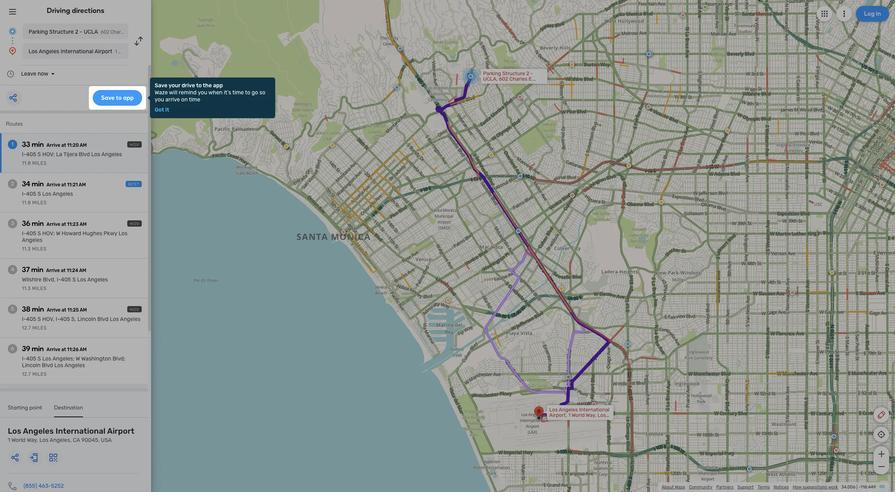 Task type: describe. For each thing, give the bounding box(es) containing it.
arrive for 34 min
[[47, 182, 60, 188]]

12.7 inside i-405 s los angeles; w washington blvd; lincoln blvd los angeles 12.7 miles
[[22, 372, 31, 377]]

notices link
[[774, 485, 789, 490]]

(855)
[[23, 483, 37, 490]]

36 min arrive at 11:23 am
[[22, 219, 87, 228]]

s for 38 min
[[38, 316, 41, 323]]

am for 36 min
[[80, 222, 87, 227]]

33
[[22, 140, 30, 149]]

i- inside wilshire blvd, i-405 s los angeles 11.3 miles
[[57, 277, 61, 283]]

3
[[11, 220, 14, 227]]

6
[[11, 345, 14, 352]]

will
[[169, 89, 177, 96]]

11.8 inside i-405 s los angeles 11.8 miles
[[22, 200, 31, 206]]

lincoln inside the 'i-405 s hov, i-405 s, lincoln blvd los angeles 12.7 miles'
[[77, 316, 96, 323]]

s for 36 min
[[38, 230, 41, 237]]

support
[[738, 485, 754, 490]]

s,
[[71, 316, 76, 323]]

am for 39 min
[[80, 347, 87, 352]]

am for 34 min
[[79, 182, 86, 188]]

1 for airport,
[[568, 412, 571, 418]]

34
[[22, 180, 30, 188]]

i- for 36 min
[[22, 230, 26, 237]]

destination
[[54, 405, 83, 411]]

when
[[208, 89, 223, 96]]

at for 37 min
[[61, 268, 66, 273]]

los inside wilshire blvd, i-405 s los angeles 11.3 miles
[[77, 277, 86, 283]]

miles inside i-405 s hov; la tijera blvd los angeles 11.8 miles
[[32, 161, 47, 166]]

arrive for 38 min
[[47, 307, 61, 313]]

i- for 33 min
[[22, 151, 26, 158]]

ca for airport
[[73, 437, 80, 444]]

parking
[[29, 29, 48, 35]]

blvd inside the 'i-405 s hov, i-405 s, lincoln blvd los angeles 12.7 miles'
[[97, 316, 109, 323]]

11.8 inside i-405 s hov; la tijera blvd los angeles 11.8 miles
[[22, 161, 31, 166]]

11:25
[[67, 307, 79, 313]]

tijera
[[63, 151, 77, 158]]

i- right hov,
[[56, 316, 60, 323]]

36
[[22, 219, 30, 228]]

11:26
[[67, 347, 79, 352]]

90045, for airport,
[[579, 418, 596, 424]]

zoom in image
[[877, 450, 886, 459]]

405 for 36 min
[[26, 230, 36, 237]]

about
[[662, 485, 674, 490]]

i-405 s los angeles; w washington blvd; lincoln blvd los angeles 12.7 miles
[[22, 356, 125, 377]]

hov,
[[42, 316, 54, 323]]

hov; for 33 min
[[42, 151, 55, 158]]

blvd;
[[113, 356, 125, 362]]

min for 34 min
[[32, 180, 44, 188]]

5
[[11, 306, 14, 313]]

s for 39 min
[[38, 356, 41, 362]]

los inside los angeles international airport button
[[29, 48, 38, 55]]

i- for 38 min
[[22, 316, 26, 323]]

405 inside wilshire blvd, i-405 s los angeles 11.3 miles
[[61, 277, 71, 283]]

34.006
[[842, 485, 856, 490]]

(855) 463-5252 link
[[23, 483, 64, 490]]

s for 33 min
[[38, 151, 41, 158]]

angeles inside wilshire blvd, i-405 s los angeles 11.3 miles
[[87, 277, 108, 283]]

about waze community partners support terms notices how suggestions work 34.006 | -118.449
[[662, 485, 876, 490]]

los angeles international airport 1 world way, los angeles, ca 90045, usa
[[8, 427, 134, 444]]

at for 38 min
[[62, 307, 66, 313]]

0 horizontal spatial 2
[[11, 181, 14, 187]]

suggestions
[[803, 485, 827, 490]]

parking structure 2 - ucla button
[[23, 23, 128, 39]]

los inside the i-405 s hov; w howard hughes pkwy los angeles 11.3 miles
[[119, 230, 128, 237]]

12.7 inside the 'i-405 s hov, i-405 s, lincoln blvd los angeles 12.7 miles'
[[22, 325, 31, 331]]

0 vertical spatial to
[[196, 82, 202, 89]]

angeles inside i-405 s los angeles 11.8 miles
[[52, 191, 73, 197]]

37
[[22, 266, 30, 274]]

structure
[[49, 29, 74, 35]]

0 vertical spatial you
[[198, 89, 207, 96]]

405 for 38 min
[[26, 316, 36, 323]]

world for airport,
[[572, 412, 585, 418]]

way, for airport
[[27, 437, 38, 444]]

- inside 'button'
[[80, 29, 82, 35]]

about waze link
[[662, 485, 685, 490]]

airport for los angeles international airport 1 world way, los angeles, ca 90045, usa
[[107, 427, 134, 436]]

clock image
[[6, 69, 15, 79]]

los angeles international airport button
[[23, 43, 128, 59]]

min for 37 min
[[31, 266, 43, 274]]

wilshire
[[22, 277, 42, 283]]

work
[[828, 485, 838, 490]]

at for 36 min
[[61, 222, 66, 227]]

the
[[203, 82, 212, 89]]

los angeles international airport
[[29, 48, 112, 55]]

washington
[[81, 356, 111, 362]]

airport for los angeles international airport
[[95, 48, 112, 55]]

community
[[689, 485, 713, 490]]

support link
[[738, 485, 754, 490]]

starting
[[8, 405, 28, 411]]

1 horizontal spatial -
[[859, 485, 861, 490]]

min for 38 min
[[32, 305, 44, 314]]

partners
[[717, 485, 734, 490]]

s for 34 min
[[38, 191, 41, 197]]

arrive for 39 min
[[47, 347, 60, 352]]

waze inside save your drive to the app waze will remind you when it's time to go so you arrive on time got it
[[155, 89, 168, 96]]

drive
[[182, 82, 195, 89]]

i-405 s los angeles 11.8 miles
[[22, 191, 73, 206]]

i- for 39 min
[[22, 356, 26, 362]]

starting point
[[8, 405, 42, 411]]

w inside the i-405 s hov; w howard hughes pkwy los angeles 11.3 miles
[[56, 230, 60, 237]]

notices
[[774, 485, 789, 490]]

angeles inside i-405 s los angeles; w washington blvd; lincoln blvd los angeles 12.7 miles
[[65, 362, 85, 369]]

s inside wilshire blvd, i-405 s los angeles 11.3 miles
[[72, 277, 76, 283]]

your
[[169, 82, 180, 89]]

airport,
[[549, 412, 567, 418]]

miles inside i-405 s los angeles 11.8 miles
[[32, 200, 47, 206]]

international for los angeles international airport
[[61, 48, 93, 55]]

angeles, for airport
[[50, 437, 72, 444]]

miles inside the 'i-405 s hov, i-405 s, lincoln blvd los angeles 12.7 miles'
[[32, 325, 47, 331]]

so
[[259, 89, 265, 96]]

it's
[[224, 89, 231, 96]]

hov for 36 min
[[130, 222, 139, 226]]

118.449
[[861, 485, 876, 490]]

now
[[38, 70, 48, 77]]

(855) 463-5252
[[23, 483, 64, 490]]

leave
[[21, 70, 36, 77]]

leave now
[[21, 70, 48, 77]]

38 min arrive at 11:25 am
[[22, 305, 87, 314]]

i-405 s hov; w howard hughes pkwy los angeles 11.3 miles
[[22, 230, 128, 252]]

11.3 inside the i-405 s hov; w howard hughes pkwy los angeles 11.3 miles
[[22, 246, 31, 252]]

angeles inside the i-405 s hov; w howard hughes pkwy los angeles 11.3 miles
[[22, 237, 42, 244]]

remind
[[179, 89, 197, 96]]

directions
[[72, 6, 104, 15]]

how
[[793, 485, 802, 490]]

way, for airport,
[[586, 412, 597, 418]]

on
[[181, 96, 188, 103]]

at for 33 min
[[61, 143, 66, 148]]

miles inside wilshire blvd, i-405 s los angeles 11.3 miles
[[32, 286, 47, 291]]

1 vertical spatial time
[[189, 96, 200, 103]]

location image
[[8, 46, 17, 56]]

i-405 s hov, i-405 s, lincoln blvd los angeles 12.7 miles
[[22, 316, 141, 331]]

39 min arrive at 11:26 am
[[22, 345, 87, 353]]



Task type: locate. For each thing, give the bounding box(es) containing it.
0 horizontal spatial waze
[[155, 89, 168, 96]]

1 vertical spatial 2
[[11, 181, 14, 187]]

hov for 33 min
[[130, 143, 139, 147]]

world right airport, in the right bottom of the page
[[572, 412, 585, 418]]

angeles inside the los angeles international airport, 1 world way, los angeles, ca 90045, usa
[[559, 407, 578, 413]]

1 inside the los angeles international airport, 1 world way, los angeles, ca 90045, usa
[[568, 412, 571, 418]]

2 left the 34
[[11, 181, 14, 187]]

pkwy
[[104, 230, 117, 237]]

1 horizontal spatial lincoln
[[77, 316, 96, 323]]

arrive inside the 36 min arrive at 11:23 am
[[47, 222, 60, 227]]

0 vertical spatial airport
[[95, 48, 112, 55]]

hov;
[[42, 151, 55, 158], [42, 230, 55, 237]]

pencil image
[[877, 410, 886, 420]]

am for 37 min
[[79, 268, 86, 273]]

|
[[857, 485, 858, 490]]

blvd right tijera
[[79, 151, 90, 158]]

driving directions
[[47, 6, 104, 15]]

blvd right s,
[[97, 316, 109, 323]]

11.3 down wilshire
[[22, 286, 31, 291]]

1 vertical spatial usa
[[101, 437, 112, 444]]

i- down the 34
[[22, 191, 26, 197]]

international inside the los angeles international airport, 1 world way, los angeles, ca 90045, usa
[[579, 407, 610, 413]]

1 down starting
[[8, 437, 10, 444]]

angeles inside i-405 s hov; la tijera blvd los angeles 11.8 miles
[[101, 151, 122, 158]]

i- right blvd,
[[57, 277, 61, 283]]

2 vertical spatial hov
[[130, 307, 139, 312]]

0 vertical spatial ca
[[571, 418, 578, 424]]

1 horizontal spatial angeles,
[[549, 418, 570, 424]]

angeles inside los angeles international airport 1 world way, los angeles, ca 90045, usa
[[23, 427, 54, 436]]

got it button
[[155, 107, 169, 113]]

1 hov from the top
[[130, 143, 139, 147]]

1 11.3 from the top
[[22, 246, 31, 252]]

2 hov; from the top
[[42, 230, 55, 237]]

1 for airport
[[8, 437, 10, 444]]

save
[[155, 82, 167, 89]]

s down the 36 min arrive at 11:23 am
[[38, 230, 41, 237]]

0 vertical spatial angeles,
[[549, 418, 570, 424]]

hov for 38 min
[[130, 307, 139, 312]]

s down '11:24'
[[72, 277, 76, 283]]

world inside the los angeles international airport, 1 world way, los angeles, ca 90045, usa
[[572, 412, 585, 418]]

ca inside los angeles international airport 1 world way, los angeles, ca 90045, usa
[[73, 437, 80, 444]]

destination button
[[54, 405, 83, 417]]

ca down the destination button
[[73, 437, 80, 444]]

w
[[56, 230, 60, 237], [76, 356, 80, 362]]

2
[[75, 29, 78, 35], [11, 181, 14, 187]]

2 vertical spatial 1
[[8, 437, 10, 444]]

international for los angeles international airport 1 world way, los angeles, ca 90045, usa
[[56, 427, 106, 436]]

angeles, for airport,
[[549, 418, 570, 424]]

world down starting point button
[[11, 437, 26, 444]]

terms
[[758, 485, 770, 490]]

miles
[[32, 161, 47, 166], [32, 200, 47, 206], [32, 246, 47, 252], [32, 286, 47, 291], [32, 325, 47, 331], [32, 372, 47, 377]]

1 inside los angeles international airport 1 world way, los angeles, ca 90045, usa
[[8, 437, 10, 444]]

405 inside i-405 s los angeles; w washington blvd; lincoln blvd los angeles 12.7 miles
[[26, 356, 36, 362]]

airport inside los angeles international airport 1 world way, los angeles, ca 90045, usa
[[107, 427, 134, 436]]

1 horizontal spatial w
[[76, 356, 80, 362]]

0 horizontal spatial usa
[[101, 437, 112, 444]]

international down the destination button
[[56, 427, 106, 436]]

405 for 39 min
[[26, 356, 36, 362]]

airport inside button
[[95, 48, 112, 55]]

am right the 11:26
[[80, 347, 87, 352]]

0 vertical spatial 1
[[12, 141, 13, 148]]

2 left "ucla"
[[75, 29, 78, 35]]

2 horizontal spatial blvd
[[97, 316, 109, 323]]

routes
[[6, 121, 23, 127]]

time right it's
[[232, 89, 244, 96]]

0 horizontal spatial you
[[155, 96, 164, 103]]

12.7 down 39
[[22, 372, 31, 377]]

4
[[11, 266, 14, 273]]

90045, inside the los angeles international airport, 1 world way, los angeles, ca 90045, usa
[[579, 418, 596, 424]]

0 vertical spatial blvd
[[79, 151, 90, 158]]

0 vertical spatial 90045,
[[579, 418, 596, 424]]

33 min arrive at 11:20 am
[[22, 140, 87, 149]]

2 vertical spatial blvd
[[42, 362, 53, 369]]

am inside '33 min arrive at 11:20 am'
[[80, 143, 87, 148]]

405 down 39
[[26, 356, 36, 362]]

min right 33 on the left top of the page
[[32, 140, 44, 149]]

ucla
[[84, 29, 98, 35]]

11:21
[[67, 182, 78, 188]]

los inside i-405 s los angeles 11.8 miles
[[42, 191, 51, 197]]

1 vertical spatial world
[[11, 437, 26, 444]]

at inside '33 min arrive at 11:20 am'
[[61, 143, 66, 148]]

i- down 33 on the left top of the page
[[22, 151, 26, 158]]

1 12.7 from the top
[[22, 325, 31, 331]]

at left 11:21
[[61, 182, 66, 188]]

i- down 36
[[22, 230, 26, 237]]

min
[[32, 140, 44, 149], [32, 180, 44, 188], [32, 219, 44, 228], [31, 266, 43, 274], [32, 305, 44, 314], [32, 345, 44, 353]]

0 vertical spatial hov
[[130, 143, 139, 147]]

arrive inside '33 min arrive at 11:20 am'
[[47, 143, 60, 148]]

1 vertical spatial way,
[[27, 437, 38, 444]]

blvd inside i-405 s hov; la tijera blvd los angeles 11.8 miles
[[79, 151, 90, 158]]

at inside 38 min arrive at 11:25 am
[[62, 307, 66, 313]]

lincoln right s,
[[77, 316, 96, 323]]

i- inside the i-405 s hov; w howard hughes pkwy los angeles 11.3 miles
[[22, 230, 26, 237]]

1 vertical spatial airport
[[107, 427, 134, 436]]

1 vertical spatial ca
[[73, 437, 80, 444]]

wilshire blvd, i-405 s los angeles 11.3 miles
[[22, 277, 108, 291]]

arrive up hov,
[[47, 307, 61, 313]]

i- inside i-405 s los angeles; w washington blvd; lincoln blvd los angeles 12.7 miles
[[22, 356, 26, 362]]

world inside los angeles international airport 1 world way, los angeles, ca 90045, usa
[[11, 437, 26, 444]]

2 vertical spatial international
[[56, 427, 106, 436]]

blvd,
[[43, 277, 55, 283]]

angeles
[[39, 48, 59, 55], [101, 151, 122, 158], [52, 191, 73, 197], [22, 237, 42, 244], [87, 277, 108, 283], [120, 316, 141, 323], [65, 362, 85, 369], [559, 407, 578, 413], [23, 427, 54, 436]]

0 horizontal spatial time
[[189, 96, 200, 103]]

1 vertical spatial 12.7
[[22, 372, 31, 377]]

90045, right airport, in the right bottom of the page
[[579, 418, 596, 424]]

ca right airport, in the right bottom of the page
[[571, 418, 578, 424]]

1 horizontal spatial ca
[[571, 418, 578, 424]]

lincoln down 39
[[22, 362, 40, 369]]

11.3
[[22, 246, 31, 252], [22, 286, 31, 291]]

arrive inside 38 min arrive at 11:25 am
[[47, 307, 61, 313]]

0 horizontal spatial world
[[11, 437, 26, 444]]

at inside 37 min arrive at 11:24 am
[[61, 268, 66, 273]]

1 horizontal spatial 2
[[75, 29, 78, 35]]

11:20
[[67, 143, 79, 148]]

1 vertical spatial blvd
[[97, 316, 109, 323]]

way, right airport, in the right bottom of the page
[[586, 412, 597, 418]]

1 vertical spatial w
[[76, 356, 80, 362]]

1 horizontal spatial to
[[245, 89, 250, 96]]

34 min arrive at 11:21 am
[[22, 180, 86, 188]]

to
[[196, 82, 202, 89], [245, 89, 250, 96]]

1 11.8 from the top
[[22, 161, 31, 166]]

hov; for 36 min
[[42, 230, 55, 237]]

12.7 down 38
[[22, 325, 31, 331]]

airport
[[95, 48, 112, 55], [107, 427, 134, 436]]

1 vertical spatial waze
[[675, 485, 685, 490]]

arrive for 36 min
[[47, 222, 60, 227]]

2 inside 'button'
[[75, 29, 78, 35]]

best
[[128, 182, 139, 187]]

37 min arrive at 11:24 am
[[22, 266, 86, 274]]

arrive up la
[[47, 143, 60, 148]]

hov
[[130, 143, 139, 147], [130, 222, 139, 226], [130, 307, 139, 312]]

miles inside the i-405 s hov; w howard hughes pkwy los angeles 11.3 miles
[[32, 246, 47, 252]]

1 left 33 on the left top of the page
[[12, 141, 13, 148]]

international inside button
[[61, 48, 93, 55]]

2 horizontal spatial 1
[[568, 412, 571, 418]]

1 vertical spatial international
[[579, 407, 610, 413]]

usa for airport,
[[597, 418, 607, 424]]

blvd inside i-405 s los angeles; w washington blvd; lincoln blvd los angeles 12.7 miles
[[42, 362, 53, 369]]

1 vertical spatial angeles,
[[50, 437, 72, 444]]

angeles;
[[52, 356, 74, 362]]

at inside 34 min arrive at 11:21 am
[[61, 182, 66, 188]]

waze right about
[[675, 485, 685, 490]]

405 inside i-405 s los angeles 11.8 miles
[[26, 191, 36, 197]]

1 vertical spatial to
[[245, 89, 250, 96]]

got
[[155, 107, 164, 113]]

miles down 34 min arrive at 11:21 am
[[32, 200, 47, 206]]

0 horizontal spatial 90045,
[[81, 437, 100, 444]]

405 down 36
[[26, 230, 36, 237]]

1 horizontal spatial 1
[[12, 141, 13, 148]]

90045, down the destination button
[[81, 437, 100, 444]]

s down 39 min arrive at 11:26 am
[[38, 356, 41, 362]]

angeles, inside los angeles international airport 1 world way, los angeles, ca 90045, usa
[[50, 437, 72, 444]]

you down the the
[[198, 89, 207, 96]]

hov; down the 36 min arrive at 11:23 am
[[42, 230, 55, 237]]

405 down 33 on the left top of the page
[[26, 151, 36, 158]]

0 horizontal spatial angeles,
[[50, 437, 72, 444]]

way,
[[586, 412, 597, 418], [27, 437, 38, 444]]

arrive left the 11:23
[[47, 222, 60, 227]]

0 vertical spatial 12.7
[[22, 325, 31, 331]]

am right 11:21
[[79, 182, 86, 188]]

angeles inside the 'i-405 s hov, i-405 s, lincoln blvd los angeles 12.7 miles'
[[120, 316, 141, 323]]

1 vertical spatial 90045,
[[81, 437, 100, 444]]

i-405 s hov; la tijera blvd los angeles 11.8 miles
[[22, 151, 122, 166]]

0 horizontal spatial lincoln
[[22, 362, 40, 369]]

s left hov,
[[38, 316, 41, 323]]

i- inside i-405 s hov; la tijera blvd los angeles 11.8 miles
[[22, 151, 26, 158]]

arrive inside 39 min arrive at 11:26 am
[[47, 347, 60, 352]]

0 horizontal spatial w
[[56, 230, 60, 237]]

am inside 39 min arrive at 11:26 am
[[80, 347, 87, 352]]

save your drive to the app waze will remind you when it's time to go so you arrive on time got it
[[155, 82, 265, 113]]

at left '11:25' at the bottom left of page
[[62, 307, 66, 313]]

0 horizontal spatial 1
[[8, 437, 10, 444]]

0 vertical spatial world
[[572, 412, 585, 418]]

am inside the 36 min arrive at 11:23 am
[[80, 222, 87, 227]]

i-
[[22, 151, 26, 158], [22, 191, 26, 197], [22, 230, 26, 237], [57, 277, 61, 283], [22, 316, 26, 323], [56, 316, 60, 323], [22, 356, 26, 362]]

38
[[22, 305, 30, 314]]

usa inside los angeles international airport 1 world way, los angeles, ca 90045, usa
[[101, 437, 112, 444]]

miles inside i-405 s los angeles; w washington blvd; lincoln blvd los angeles 12.7 miles
[[32, 372, 47, 377]]

way, down starting point button
[[27, 437, 38, 444]]

international inside los angeles international airport 1 world way, los angeles, ca 90045, usa
[[56, 427, 106, 436]]

w down the 36 min arrive at 11:23 am
[[56, 230, 60, 237]]

lincoln inside i-405 s los angeles; w washington blvd; lincoln blvd los angeles 12.7 miles
[[22, 362, 40, 369]]

los angeles international airport, 1 world way, los angeles, ca 90045, usa
[[549, 407, 610, 424]]

1 horizontal spatial 90045,
[[579, 418, 596, 424]]

you up got on the left top of the page
[[155, 96, 164, 103]]

am inside 34 min arrive at 11:21 am
[[79, 182, 86, 188]]

11.8 down 33 on the left top of the page
[[22, 161, 31, 166]]

w inside i-405 s los angeles; w washington blvd; lincoln blvd los angeles 12.7 miles
[[76, 356, 80, 362]]

international for los angeles international airport, 1 world way, los angeles, ca 90045, usa
[[579, 407, 610, 413]]

1 horizontal spatial time
[[232, 89, 244, 96]]

min for 33 min
[[32, 140, 44, 149]]

miles up 37 min arrive at 11:24 am at the left of the page
[[32, 246, 47, 252]]

0 horizontal spatial blvd
[[42, 362, 53, 369]]

-
[[80, 29, 82, 35], [859, 485, 861, 490]]

hov; inside i-405 s hov; la tijera blvd los angeles 11.8 miles
[[42, 151, 55, 158]]

1
[[12, 141, 13, 148], [568, 412, 571, 418], [8, 437, 10, 444]]

0 vertical spatial time
[[232, 89, 244, 96]]

how suggestions work link
[[793, 485, 838, 490]]

0 vertical spatial w
[[56, 230, 60, 237]]

min for 39 min
[[32, 345, 44, 353]]

los
[[29, 48, 38, 55], [91, 151, 100, 158], [42, 191, 51, 197], [119, 230, 128, 237], [77, 277, 86, 283], [110, 316, 119, 323], [42, 356, 51, 362], [54, 362, 63, 369], [549, 407, 558, 413], [598, 412, 606, 418], [8, 427, 21, 436], [39, 437, 48, 444]]

am for 33 min
[[80, 143, 87, 148]]

miles down wilshire
[[32, 286, 47, 291]]

time
[[232, 89, 244, 96], [189, 96, 200, 103]]

1 vertical spatial 11.8
[[22, 200, 31, 206]]

zoom out image
[[877, 462, 886, 472]]

miles down 39 min arrive at 11:26 am
[[32, 372, 47, 377]]

min right 36
[[32, 219, 44, 228]]

405 down 38
[[26, 316, 36, 323]]

1 right airport, in the right bottom of the page
[[568, 412, 571, 418]]

howard
[[62, 230, 81, 237]]

s down 34 min arrive at 11:21 am
[[38, 191, 41, 197]]

am right '11:25' at the bottom left of page
[[80, 307, 87, 313]]

2 11.8 from the top
[[22, 200, 31, 206]]

2 11.3 from the top
[[22, 286, 31, 291]]

usa for airport
[[101, 437, 112, 444]]

am right 11:20
[[80, 143, 87, 148]]

- right |
[[859, 485, 861, 490]]

am right the 11:23
[[80, 222, 87, 227]]

at left the 11:23
[[61, 222, 66, 227]]

0 horizontal spatial -
[[80, 29, 82, 35]]

11:23
[[67, 222, 79, 227]]

waze down save
[[155, 89, 168, 96]]

1 vertical spatial hov;
[[42, 230, 55, 237]]

arrive up i-405 s los angeles 11.8 miles
[[47, 182, 60, 188]]

hughes
[[83, 230, 102, 237]]

1 vertical spatial -
[[859, 485, 861, 490]]

arrive
[[47, 143, 60, 148], [47, 182, 60, 188], [47, 222, 60, 227], [46, 268, 60, 273], [47, 307, 61, 313], [47, 347, 60, 352]]

w down the 11:26
[[76, 356, 80, 362]]

0 vertical spatial 11.8
[[22, 161, 31, 166]]

s
[[38, 151, 41, 158], [38, 191, 41, 197], [38, 230, 41, 237], [72, 277, 76, 283], [38, 316, 41, 323], [38, 356, 41, 362]]

at left the 11:26
[[61, 347, 66, 352]]

405 inside i-405 s hov; la tijera blvd los angeles 11.8 miles
[[26, 151, 36, 158]]

international
[[61, 48, 93, 55], [579, 407, 610, 413], [56, 427, 106, 436]]

405 down the 34
[[26, 191, 36, 197]]

current location image
[[8, 27, 17, 36]]

ca inside the los angeles international airport, 1 world way, los angeles, ca 90045, usa
[[571, 418, 578, 424]]

world
[[572, 412, 585, 418], [11, 437, 26, 444]]

angeles inside button
[[39, 48, 59, 55]]

at left '11:24'
[[61, 268, 66, 273]]

s inside i-405 s los angeles 11.8 miles
[[38, 191, 41, 197]]

90045, for airport
[[81, 437, 100, 444]]

los inside the 'i-405 s hov, i-405 s, lincoln blvd los angeles 12.7 miles'
[[110, 316, 119, 323]]

1 horizontal spatial world
[[572, 412, 585, 418]]

arrive inside 34 min arrive at 11:21 am
[[47, 182, 60, 188]]

miles down '33 min arrive at 11:20 am'
[[32, 161, 47, 166]]

s inside i-405 s hov; la tijera blvd los angeles 11.8 miles
[[38, 151, 41, 158]]

min right 39
[[32, 345, 44, 353]]

blvd down 39 min arrive at 11:26 am
[[42, 362, 53, 369]]

hov; inside the i-405 s hov; w howard hughes pkwy los angeles 11.3 miles
[[42, 230, 55, 237]]

405 for 33 min
[[26, 151, 36, 158]]

39
[[22, 345, 30, 353]]

am inside 38 min arrive at 11:25 am
[[80, 307, 87, 313]]

waze
[[155, 89, 168, 96], [675, 485, 685, 490]]

partners link
[[717, 485, 734, 490]]

3 hov from the top
[[130, 307, 139, 312]]

405 for 34 min
[[26, 191, 36, 197]]

0 horizontal spatial way,
[[27, 437, 38, 444]]

5252
[[51, 483, 64, 490]]

arrive for 33 min
[[47, 143, 60, 148]]

405 down '11:24'
[[61, 277, 71, 283]]

parking structure 2 - ucla
[[29, 29, 98, 35]]

min right 38
[[32, 305, 44, 314]]

1 horizontal spatial you
[[198, 89, 207, 96]]

arrive for 37 min
[[46, 268, 60, 273]]

point
[[29, 405, 42, 411]]

it
[[165, 107, 169, 113]]

los inside i-405 s hov; la tijera blvd los angeles 11.8 miles
[[91, 151, 100, 158]]

app
[[213, 82, 223, 89]]

11.3 inside wilshire blvd, i-405 s los angeles 11.3 miles
[[22, 286, 31, 291]]

1 vertical spatial 11.3
[[22, 286, 31, 291]]

international down parking structure 2 - ucla 'button'
[[61, 48, 93, 55]]

11.8 down the 34
[[22, 200, 31, 206]]

usa inside the los angeles international airport, 1 world way, los angeles, ca 90045, usa
[[597, 418, 607, 424]]

terms link
[[758, 485, 770, 490]]

0 horizontal spatial to
[[196, 82, 202, 89]]

am inside 37 min arrive at 11:24 am
[[79, 268, 86, 273]]

1 hov; from the top
[[42, 151, 55, 158]]

1 horizontal spatial blvd
[[79, 151, 90, 158]]

405 left s,
[[60, 316, 70, 323]]

angeles, inside the los angeles international airport, 1 world way, los angeles, ca 90045, usa
[[549, 418, 570, 424]]

0 vertical spatial waze
[[155, 89, 168, 96]]

0 vertical spatial international
[[61, 48, 93, 55]]

arrive up angeles;
[[47, 347, 60, 352]]

driving
[[47, 6, 70, 15]]

0 vertical spatial 2
[[75, 29, 78, 35]]

arrive up blvd,
[[46, 268, 60, 273]]

1 vertical spatial lincoln
[[22, 362, 40, 369]]

i- down 39
[[22, 356, 26, 362]]

s down '33 min arrive at 11:20 am'
[[38, 151, 41, 158]]

call image
[[8, 482, 17, 491]]

i- down 38
[[22, 316, 26, 323]]

hov; left la
[[42, 151, 55, 158]]

1 vertical spatial hov
[[130, 222, 139, 226]]

s inside the 'i-405 s hov, i-405 s, lincoln blvd los angeles 12.7 miles'
[[38, 316, 41, 323]]

at inside the 36 min arrive at 11:23 am
[[61, 222, 66, 227]]

405
[[26, 151, 36, 158], [26, 191, 36, 197], [26, 230, 36, 237], [61, 277, 71, 283], [26, 316, 36, 323], [60, 316, 70, 323], [26, 356, 36, 362]]

to left the the
[[196, 82, 202, 89]]

2 12.7 from the top
[[22, 372, 31, 377]]

0 vertical spatial way,
[[586, 412, 597, 418]]

1 vertical spatial 1
[[568, 412, 571, 418]]

463-
[[38, 483, 51, 490]]

405 inside the i-405 s hov; w howard hughes pkwy los angeles 11.3 miles
[[26, 230, 36, 237]]

1 horizontal spatial usa
[[597, 418, 607, 424]]

to left go
[[245, 89, 250, 96]]

1 horizontal spatial waze
[[675, 485, 685, 490]]

blvd
[[79, 151, 90, 158], [97, 316, 109, 323], [42, 362, 53, 369]]

s inside the i-405 s hov; w howard hughes pkwy los angeles 11.3 miles
[[38, 230, 41, 237]]

0 vertical spatial hov;
[[42, 151, 55, 158]]

arrive inside 37 min arrive at 11:24 am
[[46, 268, 60, 273]]

am right '11:24'
[[79, 268, 86, 273]]

lincoln
[[77, 316, 96, 323], [22, 362, 40, 369]]

1 horizontal spatial way,
[[586, 412, 597, 418]]

90045, inside los angeles international airport 1 world way, los angeles, ca 90045, usa
[[81, 437, 100, 444]]

0 vertical spatial -
[[80, 29, 82, 35]]

11.3 up 37
[[22, 246, 31, 252]]

link image
[[879, 484, 886, 490]]

miles down hov,
[[32, 325, 47, 331]]

at for 34 min
[[61, 182, 66, 188]]

min up wilshire
[[31, 266, 43, 274]]

s inside i-405 s los angeles; w washington blvd; lincoln blvd los angeles 12.7 miles
[[38, 356, 41, 362]]

community link
[[689, 485, 713, 490]]

usa
[[597, 418, 607, 424], [101, 437, 112, 444]]

1 vertical spatial you
[[155, 96, 164, 103]]

way, inside the los angeles international airport, 1 world way, los angeles, ca 90045, usa
[[586, 412, 597, 418]]

time down remind
[[189, 96, 200, 103]]

i- inside i-405 s los angeles 11.8 miles
[[22, 191, 26, 197]]

0 horizontal spatial ca
[[73, 437, 80, 444]]

am for 38 min
[[80, 307, 87, 313]]

international right airport, in the right bottom of the page
[[579, 407, 610, 413]]

2 hov from the top
[[130, 222, 139, 226]]

- left "ucla"
[[80, 29, 82, 35]]

min right the 34
[[32, 180, 44, 188]]

la
[[56, 151, 62, 158]]

at for 39 min
[[61, 347, 66, 352]]

i- for 34 min
[[22, 191, 26, 197]]

arrive
[[165, 96, 180, 103]]

0 vertical spatial usa
[[597, 418, 607, 424]]

0 vertical spatial lincoln
[[77, 316, 96, 323]]

min for 36 min
[[32, 219, 44, 228]]

ca for airport,
[[571, 418, 578, 424]]

way, inside los angeles international airport 1 world way, los angeles, ca 90045, usa
[[27, 437, 38, 444]]

0 vertical spatial 11.3
[[22, 246, 31, 252]]

at inside 39 min arrive at 11:26 am
[[61, 347, 66, 352]]

world for airport
[[11, 437, 26, 444]]

at left 11:20
[[61, 143, 66, 148]]

starting point button
[[8, 405, 42, 417]]



Task type: vqa. For each thing, say whether or not it's contained in the screenshot.
topmost 1
yes



